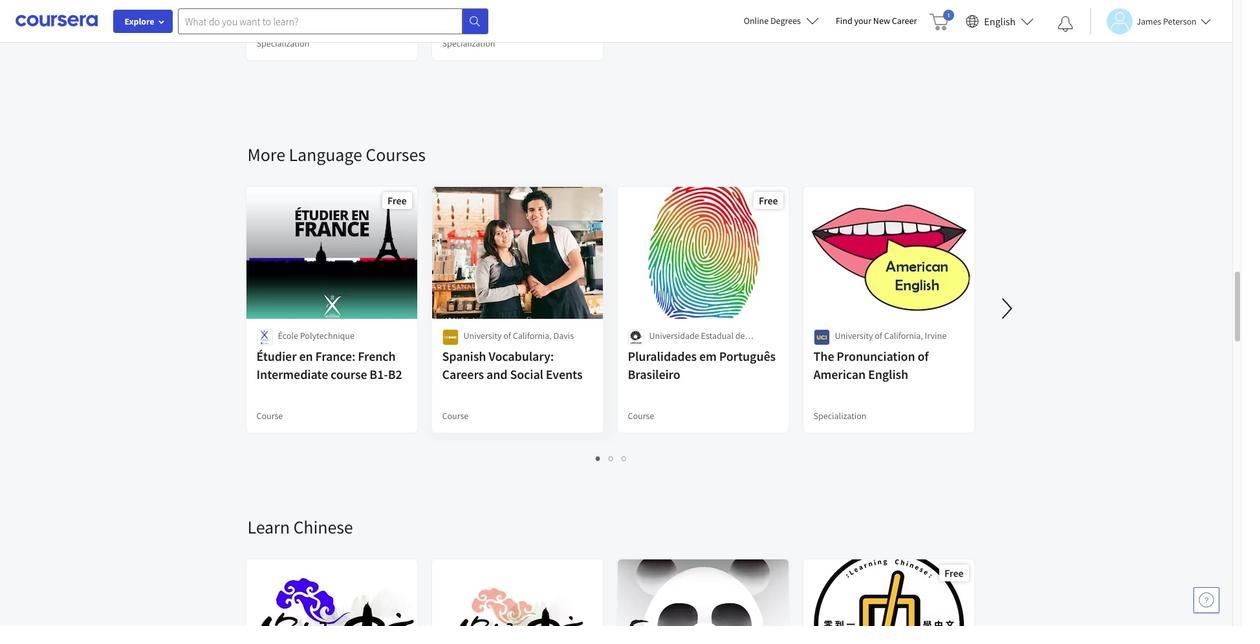 Task type: locate. For each thing, give the bounding box(es) containing it.
2 course from the left
[[442, 410, 469, 422]]

b2
[[388, 366, 402, 382]]

coursera image
[[16, 11, 98, 31]]

1 horizontal spatial specialization link
[[430, 0, 604, 61]]

2 horizontal spatial of
[[918, 348, 929, 364]]

university
[[463, 330, 502, 342], [835, 330, 873, 342]]

école polytechnique
[[278, 330, 354, 342]]

course down the brasileiro
[[628, 410, 654, 422]]

list containing 1
[[247, 451, 975, 466]]

california,
[[513, 330, 552, 342], [884, 330, 923, 342]]

english button
[[961, 0, 1039, 42]]

of
[[503, 330, 511, 342], [875, 330, 882, 342], [918, 348, 929, 364]]

1 horizontal spatial free
[[759, 194, 778, 207]]

specialization inside more language courses carousel element
[[813, 410, 866, 422]]

0 horizontal spatial specialization
[[256, 38, 310, 49]]

2 california, from the left
[[884, 330, 923, 342]]

learn mandarin chinese: intermediate  specialization by shanghai jiao tong university, image
[[246, 560, 418, 626]]

0 horizontal spatial course
[[256, 410, 283, 422]]

brasileiro
[[628, 366, 680, 382]]

2 specialization link from the left
[[430, 0, 604, 61]]

of down irvine
[[918, 348, 929, 364]]

careers
[[442, 366, 484, 382]]

your
[[854, 15, 871, 27]]

b1-
[[370, 366, 388, 382]]

learn chinese
[[247, 516, 353, 539]]

1 horizontal spatial of
[[875, 330, 882, 342]]

english inside the pronunciation of american english
[[868, 366, 908, 382]]

universidade
[[649, 330, 699, 342]]

course down the careers
[[442, 410, 469, 422]]

1 california, from the left
[[513, 330, 552, 342]]

of up vocabulary:
[[503, 330, 511, 342]]

vocabulary:
[[489, 348, 554, 364]]

course
[[256, 410, 283, 422], [442, 410, 469, 422], [628, 410, 654, 422]]

of inside the pronunciation of american english
[[918, 348, 929, 364]]

1 course from the left
[[256, 410, 283, 422]]

course down intermediate
[[256, 410, 283, 422]]

the pronunciation of american english
[[813, 348, 929, 382]]

free for étudier en france: french intermediate course b1-b2
[[387, 194, 407, 207]]

of up 'pronunciation'
[[875, 330, 882, 342]]

explore
[[125, 16, 154, 27]]

2 university from the left
[[835, 330, 873, 342]]

0 horizontal spatial of
[[503, 330, 511, 342]]

more language courses carousel element
[[241, 104, 1242, 477]]

explore button
[[113, 10, 173, 33]]

0 horizontal spatial california,
[[513, 330, 552, 342]]

universidade estadual de campinas image
[[628, 329, 644, 345]]

What do you want to learn? text field
[[178, 8, 463, 34]]

english right shopping cart: 1 item image
[[984, 15, 1016, 27]]

california, left irvine
[[884, 330, 923, 342]]

irvine
[[925, 330, 946, 342]]

3 course from the left
[[628, 410, 654, 422]]

0 vertical spatial english
[[984, 15, 1016, 27]]

2
[[609, 452, 614, 464]]

university up 'pronunciation'
[[835, 330, 873, 342]]

james peterson button
[[1090, 8, 1211, 34]]

free
[[387, 194, 407, 207], [759, 194, 778, 207], [944, 567, 964, 580]]

degrees
[[770, 15, 801, 27]]

learn chinese carousel element
[[241, 477, 1242, 626]]

pronunciation
[[837, 348, 915, 364]]

1 vertical spatial english
[[868, 366, 908, 382]]

list
[[247, 451, 975, 466]]

specialization for 1st specialization link from the right
[[442, 38, 495, 49]]

1 horizontal spatial course
[[442, 410, 469, 422]]

1 university from the left
[[463, 330, 502, 342]]

2 horizontal spatial specialization
[[813, 410, 866, 422]]

career
[[892, 15, 917, 27]]

next slide image
[[991, 293, 1022, 324]]

online degrees
[[744, 15, 801, 27]]

None search field
[[178, 8, 488, 34]]

2 horizontal spatial course
[[628, 410, 654, 422]]

1 horizontal spatial university
[[835, 330, 873, 342]]

show notifications image
[[1058, 16, 1073, 32]]

the
[[813, 348, 834, 364]]

university up spanish
[[463, 330, 502, 342]]

course for pluralidades em português brasileiro
[[628, 410, 654, 422]]

0 horizontal spatial specialization link
[[245, 0, 418, 61]]

course
[[331, 366, 367, 382]]

en
[[299, 348, 313, 364]]

english down 'pronunciation'
[[868, 366, 908, 382]]

specialization link
[[245, 0, 418, 61], [430, 0, 604, 61]]

of for english
[[875, 330, 882, 342]]

california, up vocabulary:
[[513, 330, 552, 342]]

english
[[984, 15, 1016, 27], [868, 366, 908, 382]]

california, for pronunciation
[[884, 330, 923, 342]]

english inside button
[[984, 15, 1016, 27]]

0 horizontal spatial university
[[463, 330, 502, 342]]

free for pluralidades em português brasileiro
[[759, 194, 778, 207]]

0 horizontal spatial english
[[868, 366, 908, 382]]

university for pronunciation
[[835, 330, 873, 342]]

california, for vocabulary:
[[513, 330, 552, 342]]

étudier en france: french intermediate course b1-b2
[[256, 348, 402, 382]]

list inside more language courses carousel element
[[247, 451, 975, 466]]

1 horizontal spatial specialization
[[442, 38, 495, 49]]

learn chinese: hsk test preparation specialization by peking university, image
[[617, 560, 789, 626]]

3 button
[[618, 451, 631, 466]]

specialization
[[256, 38, 310, 49], [442, 38, 495, 49], [813, 410, 866, 422]]

1 horizontal spatial english
[[984, 15, 1016, 27]]

french
[[358, 348, 396, 364]]

0 horizontal spatial free
[[387, 194, 407, 207]]

intermediate
[[256, 366, 328, 382]]

1 horizontal spatial california,
[[884, 330, 923, 342]]

2 horizontal spatial free
[[944, 567, 964, 580]]

help center image
[[1199, 593, 1214, 608]]



Task type: vqa. For each thing, say whether or not it's contained in the screenshot.
2 button
yes



Task type: describe. For each thing, give the bounding box(es) containing it.
1 button
[[592, 451, 605, 466]]

specialization for second specialization link from right
[[256, 38, 310, 49]]

2 button
[[605, 451, 618, 466]]

find
[[836, 15, 852, 27]]

estadual
[[701, 330, 734, 342]]

learn mandarin chinese specialization by shanghai jiao tong university, image
[[432, 560, 603, 626]]

university of california, irvine image
[[813, 329, 830, 345]]

university for vocabulary:
[[463, 330, 502, 342]]

école polytechnique image
[[256, 329, 273, 345]]

learn
[[247, 516, 290, 539]]

pluralidades em português brasileiro
[[628, 348, 776, 382]]

universidade estadual de campinas
[[649, 330, 745, 354]]

polytechnique
[[300, 330, 354, 342]]

spanish
[[442, 348, 486, 364]]

free inside learn chinese carousel element
[[944, 567, 964, 580]]

de
[[735, 330, 745, 342]]

em
[[699, 348, 717, 364]]

course for spanish vocabulary: careers and social events
[[442, 410, 469, 422]]

1
[[596, 452, 601, 464]]

école
[[278, 330, 298, 342]]

online
[[744, 15, 769, 27]]

university of california, irvine
[[835, 330, 946, 342]]

social
[[510, 366, 543, 382]]

courses
[[366, 143, 426, 166]]

peterson
[[1163, 15, 1197, 27]]

and
[[486, 366, 508, 382]]

chinese
[[293, 516, 353, 539]]

university of california, davis
[[463, 330, 574, 342]]

free link
[[802, 558, 975, 626]]

of for social
[[503, 330, 511, 342]]

more language courses
[[247, 143, 426, 166]]

pluralidades
[[628, 348, 697, 364]]

france:
[[315, 348, 355, 364]]

find your new career
[[836, 15, 917, 27]]

campinas
[[649, 343, 687, 354]]

american
[[813, 366, 866, 382]]

1 specialization link from the left
[[245, 0, 418, 61]]

find your new career link
[[829, 13, 923, 29]]

new
[[873, 15, 890, 27]]

language
[[289, 143, 362, 166]]

university of california, davis image
[[442, 329, 458, 345]]

online degrees button
[[733, 6, 829, 35]]

português
[[719, 348, 776, 364]]

events
[[546, 366, 583, 382]]

james
[[1137, 15, 1161, 27]]

more
[[247, 143, 285, 166]]

shopping cart: 1 item image
[[930, 10, 954, 30]]

james peterson
[[1137, 15, 1197, 27]]

davis
[[553, 330, 574, 342]]

3
[[622, 452, 627, 464]]

course for étudier en france: french intermediate course b1-b2
[[256, 410, 283, 422]]

étudier
[[256, 348, 297, 364]]

spanish vocabulary: careers and social events
[[442, 348, 583, 382]]



